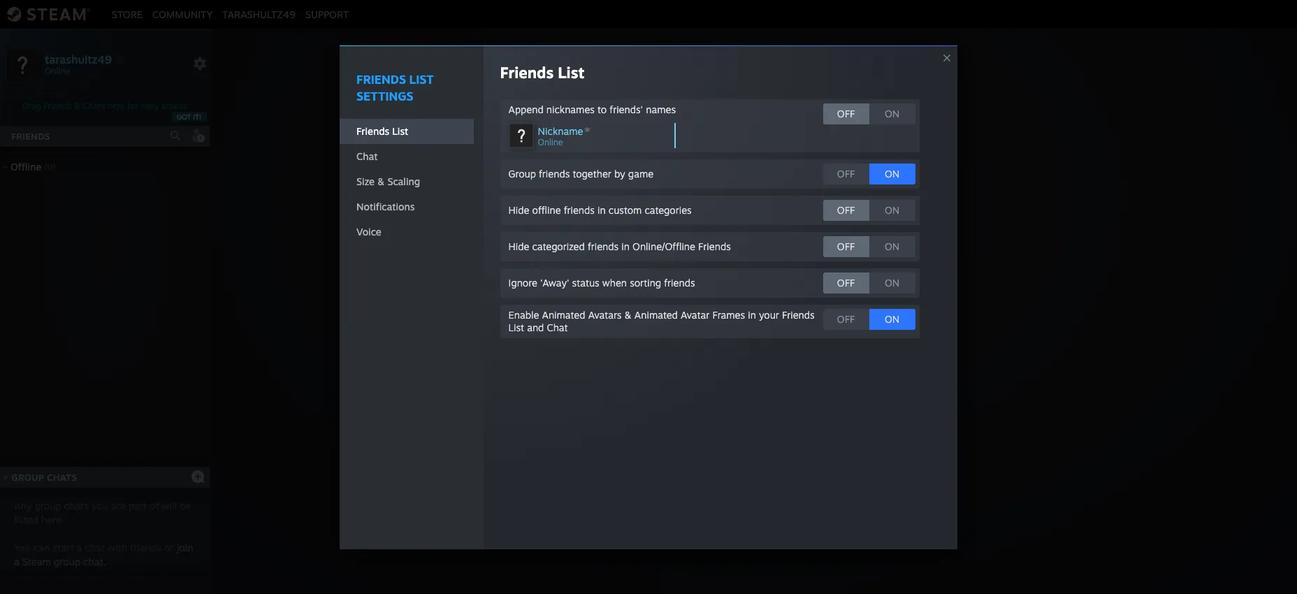 Task type: locate. For each thing, give the bounding box(es) containing it.
to
[[598, 103, 607, 115], [810, 319, 820, 333]]

4 on from the top
[[885, 240, 900, 252]]

by
[[614, 167, 625, 179]]

be
[[180, 500, 191, 512]]

group
[[35, 500, 61, 512], [54, 556, 80, 568]]

sorting
[[630, 276, 661, 288]]

chats up chats
[[47, 472, 77, 483]]

a down the you
[[14, 556, 19, 568]]

friends
[[539, 167, 570, 179], [564, 204, 595, 216], [588, 240, 619, 252], [664, 276, 695, 288], [130, 542, 161, 554]]

0 vertical spatial a
[[688, 319, 694, 333]]

to left start!
[[810, 319, 820, 333]]

group
[[509, 167, 536, 179], [747, 319, 779, 333], [11, 472, 44, 483]]

tarashultz49
[[222, 8, 296, 20], [45, 52, 112, 66]]

community link
[[147, 8, 218, 20]]

animated
[[542, 309, 585, 320], [635, 309, 678, 320]]

0 horizontal spatial tarashultz49
[[45, 52, 112, 66]]

when
[[602, 276, 627, 288]]

or right friend
[[733, 319, 744, 333]]

avatars
[[588, 309, 622, 320]]

chat
[[356, 150, 378, 162], [782, 319, 807, 333], [547, 321, 568, 333]]

listed
[[14, 514, 38, 526]]

6 on from the top
[[885, 313, 900, 325]]

friends inside enable animated avatars & animated avatar frames in your friends list and chat
[[782, 309, 815, 320]]

avatar
[[681, 309, 710, 320]]

collapse chats list image
[[0, 475, 16, 480]]

chat up size on the top
[[356, 150, 378, 162]]

1 off from the top
[[837, 107, 855, 119]]

friends down settings
[[356, 125, 390, 137]]

group up offline
[[509, 167, 536, 179]]

2 vertical spatial &
[[625, 309, 632, 320]]

tarashultz49 link
[[218, 8, 300, 20]]

hide
[[509, 204, 529, 216], [509, 240, 529, 252]]

list up 'nicknames'
[[558, 63, 585, 81]]

on for friends
[[885, 276, 900, 288]]

here.
[[41, 514, 64, 526]]

0 horizontal spatial a
[[14, 556, 19, 568]]

of
[[150, 500, 159, 512]]

0 vertical spatial in
[[598, 204, 606, 216]]

0 horizontal spatial chats
[[47, 472, 77, 483]]

tarashultz49 up drag friends & chats here for easy access
[[45, 52, 112, 66]]

in inside enable animated avatars & animated avatar frames in your friends list and chat
[[748, 309, 756, 320]]

2 hide from the top
[[509, 240, 529, 252]]

group right frames
[[747, 319, 779, 333]]

a left "chat"
[[77, 542, 82, 554]]

2 vertical spatial group
[[11, 472, 44, 483]]

1 horizontal spatial chat
[[547, 321, 568, 333]]

start
[[53, 542, 74, 554]]

0 horizontal spatial &
[[74, 101, 80, 111]]

off for friends
[[837, 240, 855, 252]]

1 vertical spatial or
[[164, 542, 174, 554]]

or left join
[[164, 542, 174, 554]]

friends
[[500, 63, 554, 81], [356, 72, 406, 86], [44, 101, 72, 111], [356, 125, 390, 137], [11, 131, 50, 142], [698, 240, 731, 252], [782, 309, 815, 320]]

to left the friends'
[[598, 103, 607, 115]]

friends list up append
[[500, 63, 585, 81]]

2 vertical spatial in
[[748, 309, 756, 320]]

friends right the your
[[782, 309, 815, 320]]

hide up ignore
[[509, 240, 529, 252]]

friends up settings
[[356, 72, 406, 86]]

or
[[733, 319, 744, 333], [164, 542, 174, 554]]

0 vertical spatial hide
[[509, 204, 529, 216]]

1 vertical spatial group
[[747, 319, 779, 333]]

click
[[660, 319, 685, 333]]

0 horizontal spatial animated
[[542, 309, 585, 320]]

4 off from the top
[[837, 240, 855, 252]]

hide categorized friends in online/offline friends
[[509, 240, 731, 252]]

group for group chats
[[11, 472, 44, 483]]

in left the custom on the left top of page
[[598, 204, 606, 216]]

on
[[885, 107, 900, 119], [885, 167, 900, 179], [885, 204, 900, 216], [885, 240, 900, 252], [885, 276, 900, 288], [885, 313, 900, 325]]

online/offline
[[633, 240, 695, 252]]

1 vertical spatial to
[[810, 319, 820, 333]]

in for online/offline
[[622, 240, 630, 252]]

your
[[759, 309, 779, 320]]

you can start a chat with friends or
[[14, 542, 177, 554]]

1 vertical spatial in
[[622, 240, 630, 252]]

0 horizontal spatial or
[[164, 542, 174, 554]]

chat.
[[83, 556, 106, 568]]

5 off from the top
[[837, 276, 855, 288]]

0 vertical spatial friends list
[[500, 63, 585, 81]]

2 horizontal spatial group
[[747, 319, 779, 333]]

chats
[[83, 101, 105, 111], [47, 472, 77, 483]]

on for friends
[[885, 240, 900, 252]]

together
[[573, 167, 612, 179]]

*
[[584, 123, 591, 139]]

friends down the online
[[539, 167, 570, 179]]

create a group chat image
[[191, 469, 205, 483]]

friends inside friends list settings
[[356, 72, 406, 86]]

in down the custom on the left top of page
[[622, 240, 630, 252]]

1 hide from the top
[[509, 204, 529, 216]]

chats left "here"
[[83, 101, 105, 111]]

0 vertical spatial chats
[[83, 101, 105, 111]]

tarashultz49 left the support
[[222, 8, 296, 20]]

hide left offline
[[509, 204, 529, 216]]

join a steam group chat. link
[[14, 542, 193, 568]]

in
[[598, 204, 606, 216], [622, 240, 630, 252], [748, 309, 756, 320]]

a inside join a steam group chat.
[[14, 556, 19, 568]]

friends up ignore 'away' status when sorting friends
[[588, 240, 619, 252]]

list down enable
[[509, 321, 524, 333]]

in for custom
[[598, 204, 606, 216]]

group inside join a steam group chat.
[[54, 556, 80, 568]]

any
[[14, 500, 32, 512]]

& inside enable animated avatars & animated avatar frames in your friends list and chat
[[625, 309, 632, 320]]

animated down sorting
[[635, 309, 678, 320]]

& right size on the top
[[378, 175, 385, 187]]

0 horizontal spatial group
[[11, 472, 44, 483]]

0 vertical spatial or
[[733, 319, 744, 333]]

support
[[305, 8, 349, 20]]

1 vertical spatial tarashultz49
[[45, 52, 112, 66]]

3 off from the top
[[837, 204, 855, 216]]

chat right and
[[547, 321, 568, 333]]

1 vertical spatial hide
[[509, 240, 529, 252]]

drag friends & chats here for easy access
[[23, 101, 187, 111]]

2 off from the top
[[837, 167, 855, 179]]

1 animated from the left
[[542, 309, 585, 320]]

chat right the your
[[782, 319, 807, 333]]

5 on from the top
[[885, 276, 900, 288]]

manage friends list settings image
[[193, 57, 207, 71]]

on for categories
[[885, 204, 900, 216]]

ignore 'away' status when sorting friends
[[509, 276, 695, 288]]

off
[[837, 107, 855, 119], [837, 167, 855, 179], [837, 204, 855, 216], [837, 240, 855, 252], [837, 276, 855, 288], [837, 313, 855, 325]]

off for avatar
[[837, 313, 855, 325]]

you
[[14, 542, 31, 554]]

group down start
[[54, 556, 80, 568]]

categories
[[645, 204, 692, 216]]

custom
[[609, 204, 642, 216]]

nickname
[[538, 125, 583, 137]]

in left the your
[[748, 309, 756, 320]]

6 off from the top
[[837, 313, 855, 325]]

enable animated avatars & animated avatar frames in your friends list and chat
[[509, 309, 815, 333]]

list
[[558, 63, 585, 81], [409, 72, 434, 86], [392, 125, 408, 137], [509, 321, 524, 333]]

0 vertical spatial tarashultz49
[[222, 8, 296, 20]]

0 horizontal spatial to
[[598, 103, 607, 115]]

0 vertical spatial to
[[598, 103, 607, 115]]

1 horizontal spatial group
[[509, 167, 536, 179]]

friends list down settings
[[356, 125, 408, 137]]

support link
[[300, 8, 354, 20]]

0 horizontal spatial friends list
[[356, 125, 408, 137]]

friend
[[698, 319, 730, 333]]

join
[[177, 542, 193, 554]]

can
[[34, 542, 50, 554]]

part
[[128, 500, 147, 512]]

2 horizontal spatial &
[[625, 309, 632, 320]]

1 horizontal spatial a
[[77, 542, 82, 554]]

& right avatars on the bottom of the page
[[625, 309, 632, 320]]

a right click
[[688, 319, 694, 333]]

1 horizontal spatial in
[[622, 240, 630, 252]]

online
[[538, 137, 563, 147]]

1 horizontal spatial chats
[[83, 101, 105, 111]]

3 on from the top
[[885, 204, 900, 216]]

friends right drag
[[44, 101, 72, 111]]

2 vertical spatial a
[[14, 556, 19, 568]]

a
[[688, 319, 694, 333], [77, 542, 82, 554], [14, 556, 19, 568]]

store
[[112, 8, 143, 20]]

0 horizontal spatial in
[[598, 204, 606, 216]]

any group chats you are part of will be listed here.
[[14, 500, 191, 526]]

0 vertical spatial &
[[74, 101, 80, 111]]

with
[[108, 542, 127, 554]]

group up any
[[11, 472, 44, 483]]

group for group friends together by game
[[509, 167, 536, 179]]

&
[[74, 101, 80, 111], [378, 175, 385, 187], [625, 309, 632, 320]]

& left "here"
[[74, 101, 80, 111]]

animated up and
[[542, 309, 585, 320]]

group up 'here.'
[[35, 500, 61, 512]]

1 vertical spatial group
[[54, 556, 80, 568]]

scaling
[[388, 175, 420, 187]]

0 vertical spatial group
[[35, 500, 61, 512]]

1 horizontal spatial animated
[[635, 309, 678, 320]]

friends'
[[610, 103, 643, 115]]

start!
[[824, 319, 851, 333]]

search my friends list image
[[169, 129, 182, 142]]

friends list
[[500, 63, 585, 81], [356, 125, 408, 137]]

size
[[356, 175, 375, 187]]

1 horizontal spatial tarashultz49
[[222, 8, 296, 20]]

2 horizontal spatial in
[[748, 309, 756, 320]]

names
[[646, 103, 676, 115]]

offline
[[532, 204, 561, 216]]

1 horizontal spatial &
[[378, 175, 385, 187]]

2 horizontal spatial a
[[688, 319, 694, 333]]

0 vertical spatial group
[[509, 167, 536, 179]]

list up settings
[[409, 72, 434, 86]]



Task type: vqa. For each thing, say whether or not it's contained in the screenshot.
'Chats' to the top
yes



Task type: describe. For each thing, give the bounding box(es) containing it.
frames
[[713, 309, 745, 320]]

2 horizontal spatial chat
[[782, 319, 807, 333]]

here
[[107, 101, 125, 111]]

off for friends
[[837, 276, 855, 288]]

categorized
[[532, 240, 585, 252]]

access
[[161, 101, 187, 111]]

1 vertical spatial a
[[77, 542, 82, 554]]

group inside any group chats you are part of will be listed here.
[[35, 500, 61, 512]]

status
[[572, 276, 600, 288]]

store link
[[107, 8, 147, 20]]

chats
[[64, 500, 89, 512]]

a for steam
[[14, 556, 19, 568]]

1 vertical spatial friends list
[[356, 125, 408, 137]]

chat
[[85, 542, 105, 554]]

friends up append
[[500, 63, 554, 81]]

friends list settings
[[356, 72, 434, 103]]

nicknames
[[546, 103, 595, 115]]

community
[[152, 8, 213, 20]]

friends right 'with'
[[130, 542, 161, 554]]

easy
[[141, 101, 159, 111]]

are
[[111, 500, 126, 512]]

0 horizontal spatial chat
[[356, 150, 378, 162]]

will
[[162, 500, 177, 512]]

enable
[[509, 309, 539, 320]]

size & scaling
[[356, 175, 420, 187]]

list inside enable animated avatars & animated avatar frames in your friends list and chat
[[509, 321, 524, 333]]

hide offline friends in custom categories
[[509, 204, 692, 216]]

2 on from the top
[[885, 167, 900, 179]]

group chats
[[11, 472, 77, 483]]

offline
[[10, 161, 41, 173]]

join a steam group chat.
[[14, 542, 193, 568]]

1 vertical spatial &
[[378, 175, 385, 187]]

you
[[91, 500, 108, 512]]

off for categories
[[837, 204, 855, 216]]

list inside friends list settings
[[409, 72, 434, 86]]

settings
[[356, 88, 414, 103]]

list down settings
[[392, 125, 408, 137]]

1 horizontal spatial to
[[810, 319, 820, 333]]

ignore
[[509, 276, 537, 288]]

notifications
[[356, 200, 415, 212]]

1 horizontal spatial friends list
[[500, 63, 585, 81]]

group friends together by game
[[509, 167, 654, 179]]

friends down drag
[[11, 131, 50, 142]]

friends right sorting
[[664, 276, 695, 288]]

append
[[509, 103, 544, 115]]

'away'
[[540, 276, 569, 288]]

and
[[527, 321, 544, 333]]

2 animated from the left
[[635, 309, 678, 320]]

for
[[127, 101, 138, 111]]

voice
[[356, 225, 381, 237]]

nickname * online
[[538, 123, 591, 147]]

1 vertical spatial chats
[[47, 472, 77, 483]]

add a friend image
[[190, 128, 206, 143]]

1 horizontal spatial or
[[733, 319, 744, 333]]

hide for hide offline friends in custom categories
[[509, 204, 529, 216]]

click a friend or group chat to start!
[[660, 319, 851, 333]]

a for friend
[[688, 319, 694, 333]]

chat inside enable animated avatars & animated avatar frames in your friends list and chat
[[547, 321, 568, 333]]

hide for hide categorized friends in online/offline friends
[[509, 240, 529, 252]]

1 on from the top
[[885, 107, 900, 119]]

on for avatar
[[885, 313, 900, 325]]

steam
[[22, 556, 51, 568]]

drag
[[23, 101, 41, 111]]

friends right offline
[[564, 204, 595, 216]]

game
[[628, 167, 654, 179]]

friends right online/offline
[[698, 240, 731, 252]]

append nicknames to friends' names
[[509, 103, 676, 115]]



